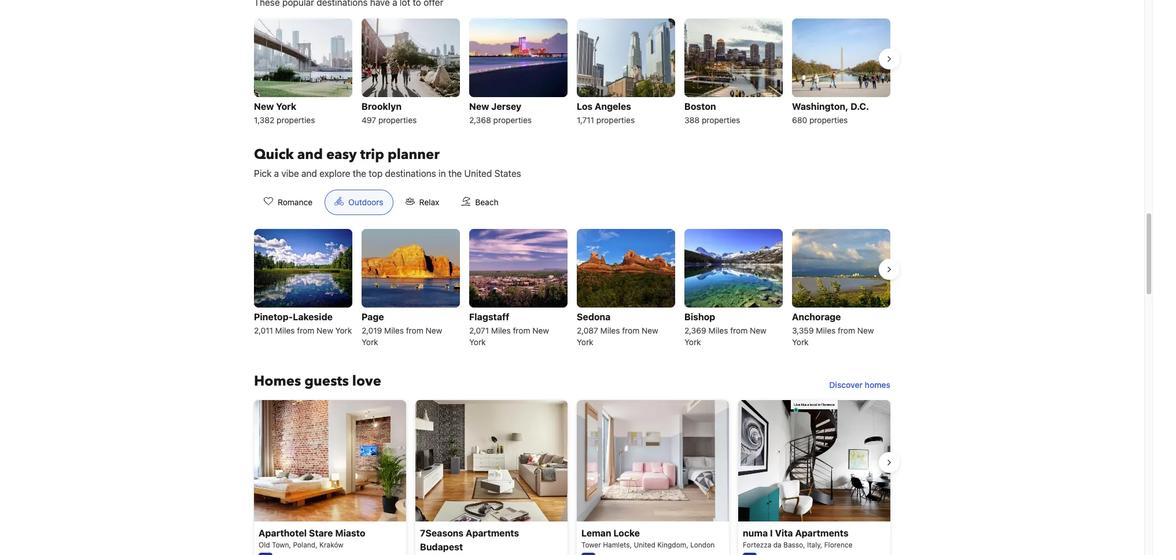 Task type: vqa. For each thing, say whether or not it's contained in the screenshot.


Task type: locate. For each thing, give the bounding box(es) containing it.
the
[[353, 168, 366, 179], [448, 168, 462, 179]]

italy,
[[807, 541, 823, 550]]

new left 2,071
[[426, 326, 442, 336]]

united
[[464, 168, 492, 179], [634, 541, 656, 550]]

and up the "vibe"
[[297, 145, 323, 164]]

2 region from the top
[[245, 224, 900, 354]]

properties down washington,
[[810, 115, 848, 125]]

old
[[259, 541, 270, 550]]

brooklyn
[[362, 101, 402, 112]]

0 vertical spatial and
[[297, 145, 323, 164]]

kingdom,
[[658, 541, 689, 550]]

properties for los angeles
[[597, 115, 635, 125]]

new inside flagstaff 2,071 miles from new york
[[533, 326, 549, 336]]

2,071
[[469, 326, 489, 336]]

miles inside pinetop-lakeside 2,011 miles from new york
[[275, 326, 295, 336]]

trip
[[360, 145, 384, 164]]

from right 2,369
[[731, 326, 748, 336]]

388
[[685, 115, 700, 125]]

beach button
[[452, 190, 508, 215]]

7seasons apartments budapest link
[[416, 400, 568, 556]]

new
[[254, 101, 274, 112], [469, 101, 489, 112], [317, 326, 333, 336], [426, 326, 442, 336], [533, 326, 549, 336], [642, 326, 659, 336], [750, 326, 767, 336], [858, 326, 874, 336]]

and right the "vibe"
[[301, 168, 317, 179]]

properties inside washington, d.c. 680 properties
[[810, 115, 848, 125]]

5 from from the left
[[731, 326, 748, 336]]

tower
[[582, 541, 601, 550]]

new york 1,382 properties
[[254, 101, 315, 125]]

680
[[792, 115, 807, 125]]

4 from from the left
[[622, 326, 640, 336]]

i
[[770, 529, 773, 539]]

miles for anchorage
[[816, 326, 836, 336]]

from
[[297, 326, 314, 336], [406, 326, 424, 336], [513, 326, 530, 336], [622, 326, 640, 336], [731, 326, 748, 336], [838, 326, 855, 336]]

properties for new jersey
[[493, 115, 532, 125]]

united inside quick and easy trip planner pick a vibe and explore the top destinations in the united states
[[464, 168, 492, 179]]

york inside new york 1,382 properties
[[276, 101, 296, 112]]

3 region from the top
[[245, 396, 900, 556]]

properties right 1,382
[[277, 115, 315, 125]]

york inside the 'page 2,019 miles from new york'
[[362, 337, 378, 347]]

numa i vita apartments fortezza da basso, italy, florence
[[743, 529, 853, 550]]

bishop
[[685, 312, 715, 322]]

miles inside the sedona 2,087 miles from new york
[[601, 326, 620, 336]]

4 miles from the left
[[601, 326, 620, 336]]

from inside the sedona 2,087 miles from new york
[[622, 326, 640, 336]]

york left 2,019
[[335, 326, 352, 336]]

6 properties from the left
[[810, 115, 848, 125]]

1 vertical spatial united
[[634, 541, 656, 550]]

kraków
[[320, 541, 344, 550]]

properties down angeles
[[597, 115, 635, 125]]

6 from from the left
[[838, 326, 855, 336]]

united up beach button
[[464, 168, 492, 179]]

miles down pinetop-
[[275, 326, 295, 336]]

washington,
[[792, 101, 849, 112]]

the left top
[[353, 168, 366, 179]]

3 properties from the left
[[493, 115, 532, 125]]

2,087
[[577, 326, 598, 336]]

relax button
[[396, 190, 449, 215]]

new down lakeside
[[317, 326, 333, 336]]

miles inside the 'page 2,019 miles from new york'
[[384, 326, 404, 336]]

vibe
[[282, 168, 299, 179]]

york inside pinetop-lakeside 2,011 miles from new york
[[335, 326, 352, 336]]

1 horizontal spatial apartments
[[795, 529, 849, 539]]

explore
[[320, 168, 350, 179]]

from down lakeside
[[297, 326, 314, 336]]

properties inside new jersey 2,368 properties
[[493, 115, 532, 125]]

2 from from the left
[[406, 326, 424, 336]]

miles for sedona
[[601, 326, 620, 336]]

properties inside new york 1,382 properties
[[277, 115, 315, 125]]

from inside anchorage 3,359 miles from new york
[[838, 326, 855, 336]]

york up quick at the top left
[[276, 101, 296, 112]]

from for bishop
[[731, 326, 748, 336]]

from inside "bishop 2,369 miles from new york"
[[731, 326, 748, 336]]

miles inside flagstaff 2,071 miles from new york
[[491, 326, 511, 336]]

from inside the 'page 2,019 miles from new york'
[[406, 326, 424, 336]]

romance
[[278, 197, 313, 207]]

1,382
[[254, 115, 275, 125]]

from right 2,071
[[513, 326, 530, 336]]

miles
[[275, 326, 295, 336], [384, 326, 404, 336], [491, 326, 511, 336], [601, 326, 620, 336], [709, 326, 728, 336], [816, 326, 836, 336]]

1 vertical spatial region
[[245, 224, 900, 354]]

numa
[[743, 529, 768, 539]]

new left the 3,359
[[750, 326, 767, 336]]

2 vertical spatial region
[[245, 396, 900, 556]]

0 horizontal spatial the
[[353, 168, 366, 179]]

york down 2,071
[[469, 337, 486, 347]]

properties inside brooklyn 497 properties
[[378, 115, 417, 125]]

properties inside los angeles 1,711 properties
[[597, 115, 635, 125]]

new left 2,369
[[642, 326, 659, 336]]

a
[[274, 168, 279, 179]]

new left 2,087
[[533, 326, 549, 336]]

the right in
[[448, 168, 462, 179]]

and
[[297, 145, 323, 164], [301, 168, 317, 179]]

from down anchorage
[[838, 326, 855, 336]]

page 2,019 miles from new york
[[362, 312, 442, 347]]

new up 1,382
[[254, 101, 274, 112]]

2 properties from the left
[[378, 115, 417, 125]]

miles right 2,369
[[709, 326, 728, 336]]

york inside the sedona 2,087 miles from new york
[[577, 337, 594, 347]]

beach
[[475, 197, 499, 207]]

new up discover homes
[[858, 326, 874, 336]]

york down 2,369
[[685, 337, 701, 347]]

properties down boston
[[702, 115, 740, 125]]

page
[[362, 312, 384, 322]]

flagstaff 2,071 miles from new york
[[469, 312, 549, 347]]

apartments inside 7seasons apartments budapest
[[466, 529, 519, 539]]

tab list
[[245, 190, 518, 216]]

from for sedona
[[622, 326, 640, 336]]

0 vertical spatial region
[[245, 14, 900, 132]]

region containing aparthotel stare miasto
[[245, 396, 900, 556]]

apartments
[[466, 529, 519, 539], [795, 529, 849, 539]]

miles inside anchorage 3,359 miles from new york
[[816, 326, 836, 336]]

from right 2,087
[[622, 326, 640, 336]]

3 miles from the left
[[491, 326, 511, 336]]

love
[[352, 372, 381, 391]]

york down 2,019
[[362, 337, 378, 347]]

0 vertical spatial united
[[464, 168, 492, 179]]

hamlets,
[[603, 541, 632, 550]]

region containing pinetop-lakeside
[[245, 224, 900, 354]]

properties
[[277, 115, 315, 125], [378, 115, 417, 125], [493, 115, 532, 125], [597, 115, 635, 125], [702, 115, 740, 125], [810, 115, 848, 125]]

properties for washington, d.c.
[[810, 115, 848, 125]]

properties down the brooklyn
[[378, 115, 417, 125]]

york inside "bishop 2,369 miles from new york"
[[685, 337, 701, 347]]

aparthotel stare miasto old town, poland, kraków
[[259, 529, 365, 550]]

flagstaff
[[469, 312, 510, 322]]

easy
[[326, 145, 357, 164]]

miles down flagstaff
[[491, 326, 511, 336]]

miles right 2,019
[[384, 326, 404, 336]]

miles down anchorage
[[816, 326, 836, 336]]

apartments up italy,
[[795, 529, 849, 539]]

0 horizontal spatial apartments
[[466, 529, 519, 539]]

york down 2,087
[[577, 337, 594, 347]]

planner
[[388, 145, 440, 164]]

stare
[[309, 529, 333, 539]]

0 horizontal spatial united
[[464, 168, 492, 179]]

1 region from the top
[[245, 14, 900, 132]]

5 properties from the left
[[702, 115, 740, 125]]

anchorage
[[792, 312, 841, 322]]

new inside new york 1,382 properties
[[254, 101, 274, 112]]

apartments right the '7seasons'
[[466, 529, 519, 539]]

bishop 2,369 miles from new york
[[685, 312, 767, 347]]

poland,
[[293, 541, 318, 550]]

united down locke
[[634, 541, 656, 550]]

sedona
[[577, 312, 611, 322]]

york down the 3,359
[[792, 337, 809, 347]]

pinetop-lakeside 2,011 miles from new york
[[254, 312, 352, 336]]

497
[[362, 115, 376, 125]]

3 from from the left
[[513, 326, 530, 336]]

london
[[691, 541, 715, 550]]

from right 2,019
[[406, 326, 424, 336]]

york for flagstaff
[[469, 337, 486, 347]]

boston
[[685, 101, 716, 112]]

miles down sedona
[[601, 326, 620, 336]]

leman locke tower hamlets, united kingdom, london
[[582, 529, 715, 550]]

from for page
[[406, 326, 424, 336]]

7seasons
[[420, 529, 464, 539]]

1 horizontal spatial united
[[634, 541, 656, 550]]

miles inside "bishop 2,369 miles from new york"
[[709, 326, 728, 336]]

york inside anchorage 3,359 miles from new york
[[792, 337, 809, 347]]

1 vertical spatial and
[[301, 168, 317, 179]]

1 horizontal spatial the
[[448, 168, 462, 179]]

york for sedona
[[577, 337, 594, 347]]

new up the 2,368 on the top left
[[469, 101, 489, 112]]

york
[[276, 101, 296, 112], [335, 326, 352, 336], [362, 337, 378, 347], [469, 337, 486, 347], [577, 337, 594, 347], [685, 337, 701, 347], [792, 337, 809, 347]]

1 from from the left
[[297, 326, 314, 336]]

miles for bishop
[[709, 326, 728, 336]]

1 properties from the left
[[277, 115, 315, 125]]

new inside "bishop 2,369 miles from new york"
[[750, 326, 767, 336]]

locke
[[614, 529, 640, 539]]

york inside flagstaff 2,071 miles from new york
[[469, 337, 486, 347]]

6 miles from the left
[[816, 326, 836, 336]]

1 apartments from the left
[[466, 529, 519, 539]]

region
[[245, 14, 900, 132], [245, 224, 900, 354], [245, 396, 900, 556]]

new inside anchorage 3,359 miles from new york
[[858, 326, 874, 336]]

2,019
[[362, 326, 382, 336]]

5 miles from the left
[[709, 326, 728, 336]]

leman
[[582, 529, 611, 539]]

2 the from the left
[[448, 168, 462, 179]]

2 apartments from the left
[[795, 529, 849, 539]]

properties down the 'jersey' at the left of the page
[[493, 115, 532, 125]]

1 miles from the left
[[275, 326, 295, 336]]

2 miles from the left
[[384, 326, 404, 336]]

from inside flagstaff 2,071 miles from new york
[[513, 326, 530, 336]]

4 properties from the left
[[597, 115, 635, 125]]



Task type: describe. For each thing, give the bounding box(es) containing it.
discover
[[830, 380, 863, 390]]

homes
[[254, 372, 301, 391]]

lakeside
[[293, 312, 333, 322]]

tab list containing romance
[[245, 190, 518, 216]]

from for anchorage
[[838, 326, 855, 336]]

states
[[495, 168, 521, 179]]

3,359
[[792, 326, 814, 336]]

vita
[[775, 529, 793, 539]]

new inside pinetop-lakeside 2,011 miles from new york
[[317, 326, 333, 336]]

fortezza
[[743, 541, 772, 550]]

quick and easy trip planner pick a vibe and explore the top destinations in the united states
[[254, 145, 521, 179]]

outdoors button
[[325, 190, 393, 215]]

angeles
[[595, 101, 631, 112]]

new inside the 'page 2,019 miles from new york'
[[426, 326, 442, 336]]

homes guests love
[[254, 372, 381, 391]]

boston 388 properties
[[685, 101, 740, 125]]

7seasons apartments budapest
[[420, 529, 519, 553]]

guests
[[305, 372, 349, 391]]

los angeles 1,711 properties
[[577, 101, 635, 125]]

new jersey 2,368 properties
[[469, 101, 532, 125]]

outdoors
[[348, 197, 383, 207]]

relax
[[419, 197, 439, 207]]

apartments inside numa i vita apartments fortezza da basso, italy, florence
[[795, 529, 849, 539]]

d.c.
[[851, 101, 869, 112]]

discover homes link
[[825, 375, 895, 396]]

york for anchorage
[[792, 337, 809, 347]]

romance button
[[254, 190, 322, 215]]

anchorage 3,359 miles from new york
[[792, 312, 874, 347]]

1 the from the left
[[353, 168, 366, 179]]

pinetop-
[[254, 312, 293, 322]]

washington, d.c. 680 properties
[[792, 101, 869, 125]]

top
[[369, 168, 383, 179]]

region containing new york
[[245, 14, 900, 132]]

destinations
[[385, 168, 436, 179]]

pick
[[254, 168, 272, 179]]

florence
[[825, 541, 853, 550]]

quick
[[254, 145, 294, 164]]

1,711
[[577, 115, 594, 125]]

2,369
[[685, 326, 707, 336]]

united inside leman locke tower hamlets, united kingdom, london
[[634, 541, 656, 550]]

york for bishop
[[685, 337, 701, 347]]

discover homes
[[830, 380, 891, 390]]

jersey
[[491, 101, 522, 112]]

in
[[439, 168, 446, 179]]

homes
[[865, 380, 891, 390]]

town,
[[272, 541, 291, 550]]

aparthotel
[[259, 529, 307, 539]]

miles for page
[[384, 326, 404, 336]]

sedona 2,087 miles from new york
[[577, 312, 659, 347]]

from for flagstaff
[[513, 326, 530, 336]]

2,368
[[469, 115, 491, 125]]

york for page
[[362, 337, 378, 347]]

miles for flagstaff
[[491, 326, 511, 336]]

los
[[577, 101, 593, 112]]

properties for new york
[[277, 115, 315, 125]]

budapest
[[420, 542, 463, 553]]

new inside new jersey 2,368 properties
[[469, 101, 489, 112]]

properties inside "boston 388 properties"
[[702, 115, 740, 125]]

2,011
[[254, 326, 273, 336]]

da
[[774, 541, 782, 550]]

miasto
[[335, 529, 365, 539]]

basso,
[[784, 541, 805, 550]]

brooklyn 497 properties
[[362, 101, 417, 125]]

from inside pinetop-lakeside 2,011 miles from new york
[[297, 326, 314, 336]]

new inside the sedona 2,087 miles from new york
[[642, 326, 659, 336]]



